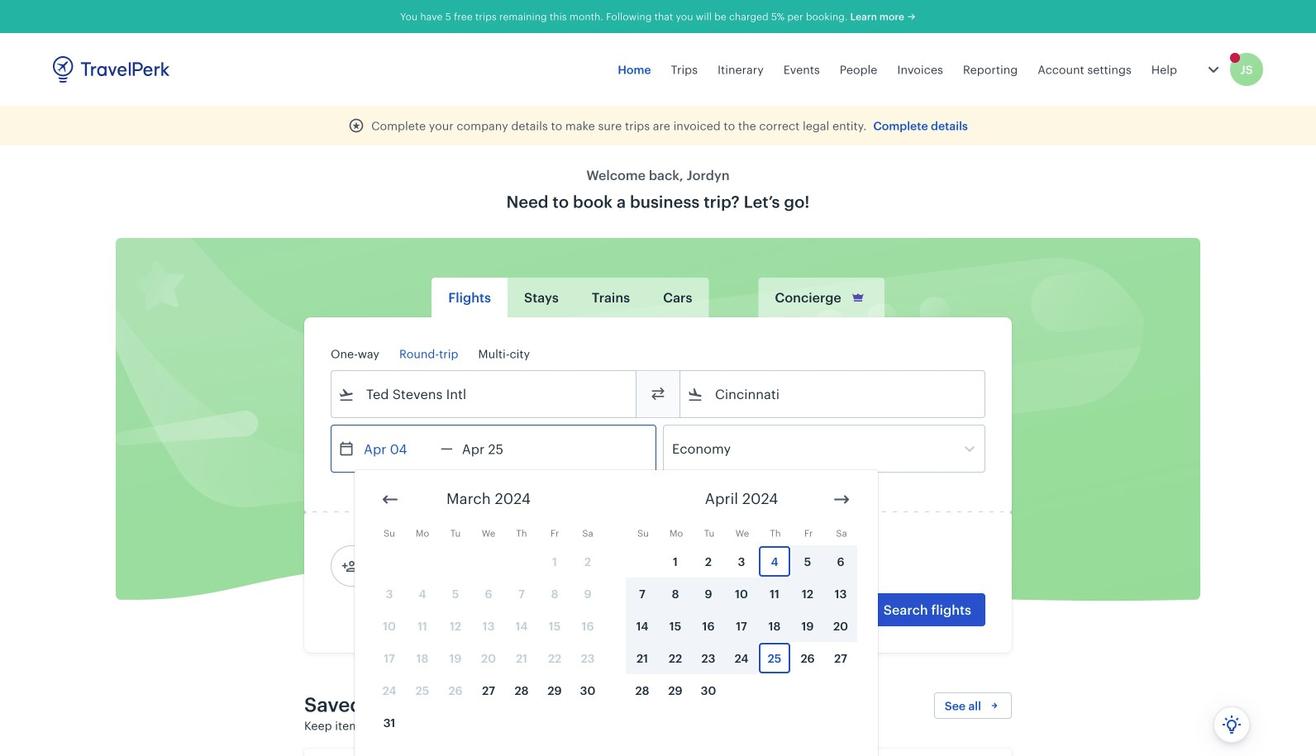 Task type: locate. For each thing, give the bounding box(es) containing it.
To search field
[[704, 381, 963, 408]]

Return text field
[[453, 426, 539, 472]]

Depart text field
[[355, 426, 441, 472]]

calendar application
[[355, 470, 1316, 756]]

From search field
[[355, 381, 614, 408]]



Task type: vqa. For each thing, say whether or not it's contained in the screenshot.
To Search Field
yes



Task type: describe. For each thing, give the bounding box(es) containing it.
move backward to switch to the previous month. image
[[380, 490, 400, 510]]

move forward to switch to the next month. image
[[832, 490, 852, 510]]



